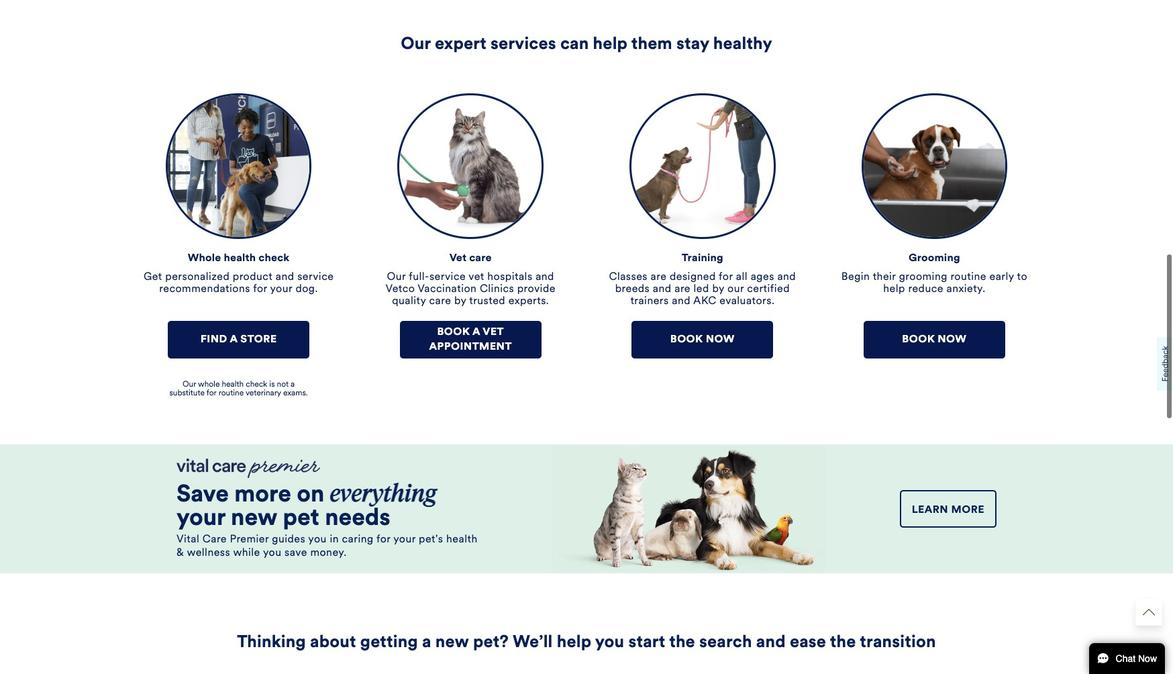 Task type: describe. For each thing, give the bounding box(es) containing it.
pet's
[[419, 533, 443, 546]]

learn more
[[912, 503, 985, 516]]

veterinary
[[246, 390, 281, 398]]

everything
[[330, 479, 436, 508]]

and left ease
[[757, 635, 786, 652]]

hospitals
[[488, 272, 533, 283]]

needs
[[325, 503, 391, 532]]

trainers
[[631, 296, 669, 307]]

0 vertical spatial help
[[593, 36, 628, 53]]

a right getting
[[422, 635, 431, 652]]

find a store button
[[168, 321, 310, 359]]

health inside "our whole health check is not a substitute for routine veterinary exams."
[[222, 380, 244, 389]]

for inside get personalized product and service recommendations for your dog.
[[253, 284, 267, 295]]

in
[[330, 533, 339, 546]]

now for and
[[706, 335, 735, 345]]

experts.
[[509, 296, 549, 307]]

classes
[[609, 272, 648, 283]]

now for anxiety.
[[938, 335, 967, 345]]

care inside the our full-service vet hospitals and vetco vaccination clinics provide quality care by trusted experts.
[[429, 296, 451, 307]]

search
[[700, 635, 752, 652]]

thinking
[[237, 635, 306, 652]]

for inside classes are designed for all ages and breeds and are led by our certified trainers and akc evaluators.
[[719, 272, 733, 283]]

book for and
[[671, 335, 703, 345]]

trusted
[[469, 296, 506, 307]]

begin
[[842, 272, 870, 283]]

book now for and
[[671, 335, 735, 345]]

service inside get personalized product and service recommendations for your dog.
[[298, 272, 334, 283]]

and left akc
[[672, 296, 691, 307]]

for inside save more on everything your new pet needs vital care premier guides you in caring for your pet's health & wellness while you save money.
[[377, 533, 391, 546]]

can
[[561, 36, 589, 53]]

more
[[235, 480, 291, 509]]

whole
[[188, 253, 221, 264]]

to
[[1018, 272, 1028, 283]]

whole
[[198, 380, 220, 389]]

start
[[629, 635, 666, 652]]

classes are designed for all ages and breeds and are led by our certified trainers and akc evaluators.
[[609, 272, 796, 307]]

routine inside begin their grooming routine early to help reduce anxiety.
[[951, 272, 987, 283]]

our full-service vet hospitals and vetco vaccination clinics provide quality care by trusted experts.
[[386, 272, 556, 307]]

designed
[[670, 272, 716, 283]]

book now button for and
[[632, 321, 774, 359]]

begin their grooming routine early to help reduce anxiety.
[[842, 272, 1028, 295]]

substitute
[[170, 390, 205, 398]]

vaccination
[[418, 284, 477, 295]]

provide
[[517, 284, 556, 295]]

not
[[277, 380, 289, 389]]

for inside "our whole health check is not a substitute for routine veterinary exams."
[[207, 390, 217, 398]]

guides
[[272, 533, 306, 546]]

premier
[[230, 533, 269, 546]]

save more on everything your new pet needs vital care premier guides you in caring for your pet's health & wellness while you save money.
[[177, 479, 478, 559]]

your inside get personalized product and service recommendations for your dog.
[[270, 284, 293, 295]]

evaluators.
[[720, 296, 775, 307]]

appointment
[[429, 342, 512, 353]]

pet?
[[473, 635, 509, 652]]

and up certified
[[778, 272, 796, 283]]

1 the from the left
[[670, 635, 696, 652]]

store
[[241, 335, 277, 345]]

2 vertical spatial help
[[557, 635, 592, 652]]

2 horizontal spatial your
[[394, 533, 416, 546]]

0 vertical spatial are
[[651, 272, 667, 283]]

vetco
[[386, 284, 415, 295]]

book now link for anxiety.
[[864, 321, 1006, 359]]

by inside the our full-service vet hospitals and vetco vaccination clinics provide quality care by trusted experts.
[[455, 296, 467, 307]]

learn more link
[[900, 490, 997, 528]]

find
[[201, 335, 227, 345]]

vet inside book a vet appointment
[[483, 327, 504, 338]]

a right find
[[230, 335, 238, 345]]

recommendations
[[159, 284, 250, 295]]

we'll
[[513, 635, 553, 652]]

about
[[310, 635, 356, 652]]

thinking about getting a new pet? we'll help you start the search and ease the transition
[[237, 635, 936, 652]]

caring
[[342, 533, 374, 546]]

styled arrow button link
[[1136, 599, 1163, 626]]

is
[[269, 380, 275, 389]]

grooming
[[909, 253, 961, 264]]

exams.
[[283, 390, 308, 398]]

1 vertical spatial new
[[436, 635, 469, 652]]

training
[[682, 253, 724, 264]]

learn
[[912, 503, 949, 516]]

certified
[[747, 284, 790, 295]]

book a vet appointment
[[429, 327, 512, 353]]

1 horizontal spatial care
[[469, 253, 492, 264]]

our
[[728, 284, 744, 295]]

0 vertical spatial check
[[259, 253, 290, 264]]

0 vertical spatial health
[[224, 253, 256, 264]]

health inside save more on everything your new pet needs vital care premier guides you in caring for your pet's health & wellness while you save money.
[[447, 533, 478, 546]]

care
[[203, 533, 227, 546]]

1 vertical spatial your
[[177, 503, 225, 532]]

personalized
[[165, 272, 230, 283]]

transition
[[860, 635, 936, 652]]

save
[[285, 546, 307, 559]]

check inside "our whole health check is not a substitute for routine veterinary exams."
[[246, 380, 267, 389]]

find a store
[[201, 335, 277, 345]]

book now for anxiety.
[[903, 335, 967, 345]]

stay
[[677, 36, 709, 53]]

dog.
[[296, 284, 318, 295]]

save
[[177, 480, 229, 509]]

get personalized product and service recommendations for your dog.
[[144, 272, 334, 295]]



Task type: vqa. For each thing, say whether or not it's contained in the screenshot.


Task type: locate. For each thing, give the bounding box(es) containing it.
their
[[873, 272, 896, 283]]

vet up appointment
[[483, 327, 504, 338]]

wellness
[[187, 546, 230, 559]]

for down whole
[[207, 390, 217, 398]]

1 vertical spatial you
[[263, 546, 282, 559]]

1 horizontal spatial now
[[938, 335, 967, 345]]

1 vertical spatial routine
[[219, 390, 244, 398]]

our inside "our whole health check is not a substitute for routine veterinary exams."
[[183, 380, 196, 389]]

vet
[[469, 272, 485, 283]]

book a vet appointment button
[[400, 321, 542, 359]]

healthy
[[714, 36, 773, 53]]

1 vertical spatial by
[[455, 296, 467, 307]]

0 vertical spatial routine
[[951, 272, 987, 283]]

and up provide
[[536, 272, 555, 283]]

0 vertical spatial vet
[[450, 253, 467, 264]]

book
[[437, 327, 470, 338]]

our inside the our full-service vet hospitals and vetco vaccination clinics provide quality care by trusted experts.
[[387, 272, 406, 283]]

routine down whole
[[219, 390, 244, 398]]

full-
[[409, 272, 430, 283]]

and inside the our full-service vet hospitals and vetco vaccination clinics provide quality care by trusted experts.
[[536, 272, 555, 283]]

grooming
[[899, 272, 948, 283]]

by inside classes are designed for all ages and breeds and are led by our certified trainers and akc evaluators.
[[713, 284, 725, 295]]

1 service from the left
[[430, 272, 466, 283]]

help
[[593, 36, 628, 53], [884, 284, 906, 295], [557, 635, 592, 652]]

health right whole
[[222, 380, 244, 389]]

by right the led
[[713, 284, 725, 295]]

help right can
[[593, 36, 628, 53]]

our left the expert
[[401, 36, 431, 53]]

0 horizontal spatial are
[[651, 272, 667, 283]]

a inside "our whole health check is not a substitute for routine veterinary exams."
[[291, 380, 295, 389]]

led
[[694, 284, 710, 295]]

check up the veterinary
[[246, 380, 267, 389]]

0 horizontal spatial by
[[455, 296, 467, 307]]

ages
[[751, 272, 775, 283]]

2 the from the left
[[830, 635, 856, 652]]

1 horizontal spatial you
[[308, 533, 327, 546]]

2 service from the left
[[298, 272, 334, 283]]

0 vertical spatial our
[[401, 36, 431, 53]]

new inside save more on everything your new pet needs vital care premier guides you in caring for your pet's health & wellness while you save money.
[[231, 503, 277, 532]]

2 book now link from the left
[[864, 321, 1006, 359]]

new left pet?
[[436, 635, 469, 652]]

book now button for anxiety.
[[864, 321, 1006, 359]]

now down akc
[[706, 335, 735, 345]]

book
[[671, 335, 703, 345], [903, 335, 935, 345]]

1 horizontal spatial book
[[903, 335, 935, 345]]

book now link for and
[[632, 321, 774, 359]]

are up the trainers
[[651, 272, 667, 283]]

1 now from the left
[[706, 335, 735, 345]]

your left pet's
[[394, 533, 416, 546]]

book now button
[[632, 321, 774, 359], [864, 321, 1006, 359]]

help right we'll
[[557, 635, 592, 652]]

find a store link
[[168, 321, 310, 359]]

1 horizontal spatial the
[[830, 635, 856, 652]]

1 vertical spatial our
[[387, 272, 406, 283]]

more
[[952, 503, 985, 516]]

new up the premier
[[231, 503, 277, 532]]

the right start
[[670, 635, 696, 652]]

now
[[706, 335, 735, 345], [938, 335, 967, 345]]

book now link down akc
[[632, 321, 774, 359]]

1 vertical spatial are
[[675, 284, 691, 295]]

health right pet's
[[447, 533, 478, 546]]

2 vertical spatial our
[[183, 380, 196, 389]]

1 horizontal spatial your
[[270, 284, 293, 295]]

1 book now button from the left
[[632, 321, 774, 359]]

2 horizontal spatial help
[[884, 284, 906, 295]]

whole health check
[[188, 253, 290, 264]]

0 horizontal spatial book
[[671, 335, 703, 345]]

a up appointment
[[473, 327, 480, 338]]

1 horizontal spatial service
[[430, 272, 466, 283]]

book now down akc
[[671, 335, 735, 345]]

1 vertical spatial vet
[[483, 327, 504, 338]]

all
[[736, 272, 748, 283]]

scroll to top image
[[1143, 606, 1156, 618]]

are down designed
[[675, 284, 691, 295]]

on
[[297, 480, 324, 509]]

money.
[[310, 546, 347, 559]]

your left the dog.
[[270, 284, 293, 295]]

product
[[233, 272, 273, 283]]

0 vertical spatial you
[[308, 533, 327, 546]]

book now button down reduce on the right
[[864, 321, 1006, 359]]

our up substitute
[[183, 380, 196, 389]]

care down vaccination
[[429, 296, 451, 307]]

vet
[[450, 253, 467, 264], [483, 327, 504, 338]]

service
[[430, 272, 466, 283], [298, 272, 334, 283]]

our for full-
[[387, 272, 406, 283]]

0 horizontal spatial help
[[557, 635, 592, 652]]

1 vertical spatial check
[[246, 380, 267, 389]]

clinics
[[480, 284, 514, 295]]

our
[[401, 36, 431, 53], [387, 272, 406, 283], [183, 380, 196, 389]]

by down vaccination
[[455, 296, 467, 307]]

service inside the our full-service vet hospitals and vetco vaccination clinics provide quality care by trusted experts.
[[430, 272, 466, 283]]

2 book now from the left
[[903, 335, 967, 345]]

the right ease
[[830, 635, 856, 652]]

1 book now from the left
[[671, 335, 735, 345]]

1 horizontal spatial new
[[436, 635, 469, 652]]

get
[[144, 272, 162, 283]]

1 horizontal spatial are
[[675, 284, 691, 295]]

reduce
[[909, 284, 944, 295]]

expert
[[435, 36, 487, 53]]

breeds
[[615, 284, 650, 295]]

0 horizontal spatial book now link
[[632, 321, 774, 359]]

anxiety.
[[947, 284, 986, 295]]

0 horizontal spatial routine
[[219, 390, 244, 398]]

them
[[632, 36, 673, 53]]

while
[[233, 546, 260, 559]]

0 horizontal spatial new
[[231, 503, 277, 532]]

a up exams.
[[291, 380, 295, 389]]

health up product
[[224, 253, 256, 264]]

book now down reduce on the right
[[903, 335, 967, 345]]

you left in
[[308, 533, 327, 546]]

early
[[990, 272, 1015, 283]]

2 vertical spatial health
[[447, 533, 478, 546]]

0 vertical spatial care
[[469, 253, 492, 264]]

and inside get personalized product and service recommendations for your dog.
[[276, 272, 294, 283]]

help inside begin their grooming routine early to help reduce anxiety.
[[884, 284, 906, 295]]

for down product
[[253, 284, 267, 295]]

and right product
[[276, 272, 294, 283]]

service up vaccination
[[430, 272, 466, 283]]

care up vet
[[469, 253, 492, 264]]

your up the vital
[[177, 503, 225, 532]]

1 horizontal spatial book now button
[[864, 321, 1006, 359]]

a inside book a vet appointment
[[473, 327, 480, 338]]

getting
[[360, 635, 418, 652]]

0 horizontal spatial vet
[[450, 253, 467, 264]]

and
[[536, 272, 555, 283], [276, 272, 294, 283], [778, 272, 796, 283], [653, 284, 672, 295], [672, 296, 691, 307], [757, 635, 786, 652]]

1 vertical spatial help
[[884, 284, 906, 295]]

2 book now button from the left
[[864, 321, 1006, 359]]

our up vetco
[[387, 272, 406, 283]]

by
[[713, 284, 725, 295], [455, 296, 467, 307]]

check up product
[[259, 253, 290, 264]]

vet care
[[450, 253, 492, 264]]

your
[[270, 284, 293, 295], [177, 503, 225, 532], [394, 533, 416, 546]]

book now button down akc
[[632, 321, 774, 359]]

1 horizontal spatial routine
[[951, 272, 987, 283]]

2 horizontal spatial you
[[595, 635, 625, 652]]

1 horizontal spatial by
[[713, 284, 725, 295]]

1 book from the left
[[671, 335, 703, 345]]

0 vertical spatial new
[[231, 503, 277, 532]]

you left start
[[595, 635, 625, 652]]

our whole health check is not a substitute for routine veterinary exams.
[[170, 380, 308, 398]]

routine up anxiety.
[[951, 272, 987, 283]]

1 vertical spatial health
[[222, 380, 244, 389]]

check
[[259, 253, 290, 264], [246, 380, 267, 389]]

0 horizontal spatial book now button
[[632, 321, 774, 359]]

ease
[[790, 635, 827, 652]]

2 book from the left
[[903, 335, 935, 345]]

1 horizontal spatial vet
[[483, 327, 504, 338]]

akc
[[694, 296, 717, 307]]

routine inside "our whole health check is not a substitute for routine veterinary exams."
[[219, 390, 244, 398]]

book a vet appointment link
[[400, 321, 542, 359]]

1 horizontal spatial book now link
[[864, 321, 1006, 359]]

2 vertical spatial your
[[394, 533, 416, 546]]

0 horizontal spatial your
[[177, 503, 225, 532]]

vital
[[177, 533, 200, 546]]

vet up vaccination
[[450, 253, 467, 264]]

you
[[308, 533, 327, 546], [263, 546, 282, 559], [595, 635, 625, 652]]

routine
[[951, 272, 987, 283], [219, 390, 244, 398]]

our expert services can help them stay healthy
[[401, 36, 773, 53]]

0 vertical spatial your
[[270, 284, 293, 295]]

0 horizontal spatial care
[[429, 296, 451, 307]]

0 horizontal spatial service
[[298, 272, 334, 283]]

&
[[177, 546, 184, 559]]

pet
[[283, 503, 320, 532]]

quality
[[392, 296, 426, 307]]

book now link
[[632, 321, 774, 359], [864, 321, 1006, 359]]

services
[[491, 36, 556, 53]]

book for anxiety.
[[903, 335, 935, 345]]

and up the trainers
[[653, 284, 672, 295]]

care
[[469, 253, 492, 264], [429, 296, 451, 307]]

new
[[231, 503, 277, 532], [436, 635, 469, 652]]

2 vertical spatial you
[[595, 635, 625, 652]]

you down guides
[[263, 546, 282, 559]]

book down akc
[[671, 335, 703, 345]]

book down reduce on the right
[[903, 335, 935, 345]]

for up our
[[719, 272, 733, 283]]

0 horizontal spatial book now
[[671, 335, 735, 345]]

1 book now link from the left
[[632, 321, 774, 359]]

our for expert
[[401, 36, 431, 53]]

book now link down reduce on the right
[[864, 321, 1006, 359]]

0 horizontal spatial the
[[670, 635, 696, 652]]

1 horizontal spatial book now
[[903, 335, 967, 345]]

1 horizontal spatial help
[[593, 36, 628, 53]]

0 vertical spatial by
[[713, 284, 725, 295]]

now down anxiety.
[[938, 335, 967, 345]]

0 horizontal spatial you
[[263, 546, 282, 559]]

2 now from the left
[[938, 335, 967, 345]]

0 horizontal spatial now
[[706, 335, 735, 345]]

service up the dog.
[[298, 272, 334, 283]]

for right the "caring"
[[377, 533, 391, 546]]

1 vertical spatial care
[[429, 296, 451, 307]]

help down their
[[884, 284, 906, 295]]

our for whole
[[183, 380, 196, 389]]

book now
[[671, 335, 735, 345], [903, 335, 967, 345]]



